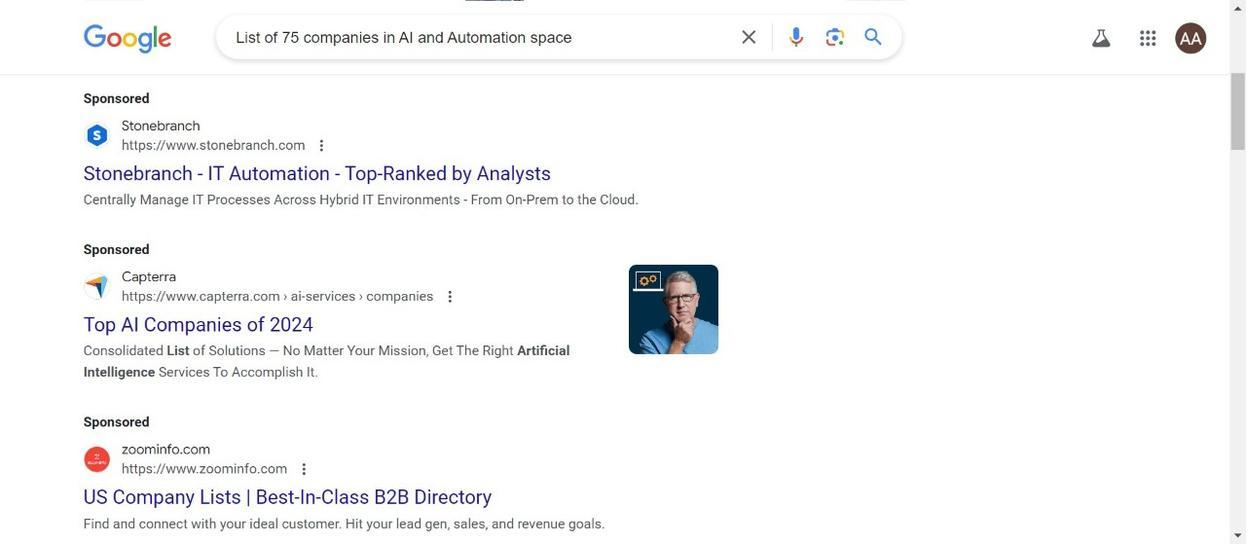 Task type: describe. For each thing, give the bounding box(es) containing it.
image from capterra.com image
[[629, 265, 718, 355]]

Search text field
[[236, 15, 726, 58]]

ads region
[[83, 87, 718, 544]]

search labs image
[[1090, 26, 1113, 50]]



Task type: vqa. For each thing, say whether or not it's contained in the screenshot.
SAN FRANCISCO NOV 20 – 28
no



Task type: locate. For each thing, give the bounding box(es) containing it.
search by voice image
[[785, 25, 808, 48]]

go to google home image
[[83, 24, 173, 54]]

None search field
[[60, 13, 922, 59]]

search by image image
[[824, 25, 847, 48]]

None text field
[[122, 137, 305, 153], [122, 288, 433, 304], [122, 461, 287, 477], [122, 137, 305, 153], [122, 288, 433, 304], [122, 461, 287, 477]]



